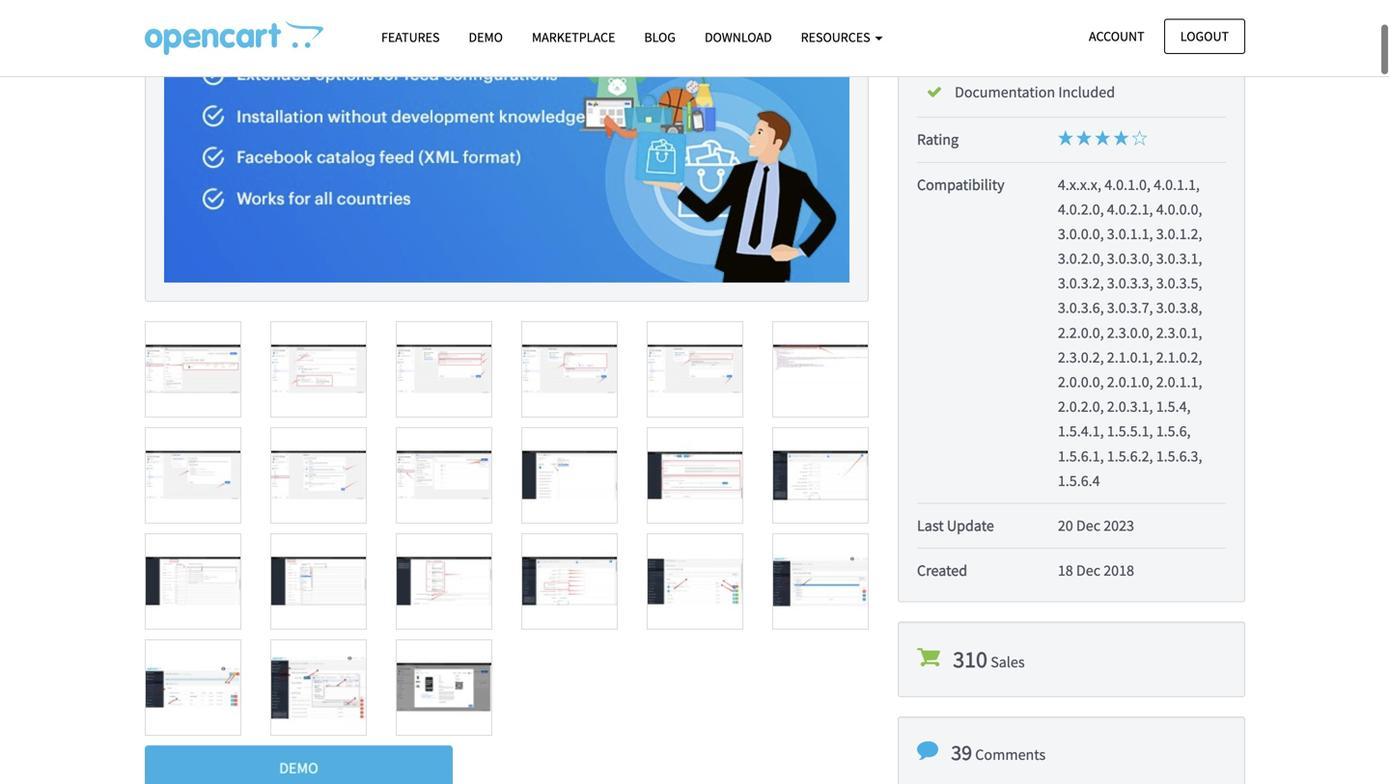 Task type: locate. For each thing, give the bounding box(es) containing it.
facebook catalog feed (facebook store) + instagram feed image
[[164, 0, 850, 283]]

2.0.0.0,
[[1058, 373, 1104, 392]]

compatibility
[[917, 175, 1005, 194]]

features link
[[367, 20, 454, 54]]

0 vertical spatial dec
[[1076, 517, 1101, 536]]

3.0.3.5,
[[1156, 274, 1202, 293]]

update
[[947, 517, 994, 536]]

features
[[381, 28, 440, 46]]

opencart - facebook catalog feed (facebook store) + instagram feed image
[[145, 20, 323, 55]]

star light image
[[1058, 131, 1073, 146]]

developed
[[955, 33, 1024, 53]]

2.2.0.0,
[[1058, 323, 1104, 343]]

blog
[[644, 28, 676, 46]]

2023
[[1104, 517, 1134, 536]]

2.0.3.1,
[[1107, 397, 1153, 417]]

1.5.6.4
[[1058, 472, 1100, 491]]

2 star light image from the left
[[1095, 131, 1111, 146]]

4.0.0.0,
[[1156, 200, 1202, 219]]

star light o image
[[1132, 131, 1148, 146]]

1.5.6.3,
[[1156, 447, 1202, 466]]

20 dec 2023
[[1058, 517, 1134, 536]]

1.5.4.1,
[[1058, 422, 1104, 441]]

1.5.6.2,
[[1107, 447, 1153, 466]]

3.0.3.6,
[[1058, 299, 1104, 318]]

1.5.5.1,
[[1107, 422, 1153, 441]]

1 vertical spatial dec
[[1076, 561, 1101, 581]]

documentation
[[955, 83, 1055, 102]]

dec for 18
[[1076, 561, 1101, 581]]

2.0.2.0,
[[1058, 397, 1104, 417]]

20
[[1058, 517, 1073, 536]]

dec
[[1076, 517, 1101, 536], [1076, 561, 1101, 581]]

1 dec from the top
[[1076, 517, 1101, 536]]

1.5.6.1,
[[1058, 447, 1104, 466]]

dec right "20"
[[1076, 517, 1101, 536]]

4.x.x.x,
[[1058, 175, 1102, 194]]

dec right 18
[[1076, 561, 1101, 581]]

3 star light image from the left
[[1114, 131, 1129, 146]]

3.0.1.2,
[[1156, 224, 1202, 244]]

free
[[1017, 58, 1045, 77]]

2.1.0.2,
[[1156, 348, 1202, 367]]

download
[[705, 28, 772, 46]]

0 horizontal spatial star light image
[[1077, 131, 1092, 146]]

1 horizontal spatial star light image
[[1095, 131, 1111, 146]]

opencart
[[1046, 33, 1108, 53]]

rating
[[917, 130, 959, 149]]

2 horizontal spatial star light image
[[1114, 131, 1129, 146]]

2018
[[1104, 561, 1134, 581]]

2 dec from the top
[[1076, 561, 1101, 581]]

included
[[1058, 83, 1115, 102]]

download link
[[690, 20, 787, 54]]

1 star light image from the left
[[1077, 131, 1092, 146]]

4.0.1.1,
[[1154, 175, 1200, 194]]

3.0.3.3,
[[1107, 274, 1153, 293]]

2.3.0.1,
[[1156, 323, 1202, 343]]

last update
[[917, 517, 994, 536]]

logout link
[[1164, 19, 1245, 54]]

developed by opencart community 6 months free support documentation included
[[955, 33, 1187, 102]]

3.0.1.1,
[[1107, 224, 1153, 244]]

4.x.x.x, 4.0.1.0, 4.0.1.1, 4.0.2.0, 4.0.2.1, 4.0.0.0, 3.0.0.0, 3.0.1.1, 3.0.1.2, 3.0.2.0, 3.0.3.0, 3.0.3.1, 3.0.3.2, 3.0.3.3, 3.0.3.5, 3.0.3.6, 3.0.3.7, 3.0.3.8, 2.2.0.0, 2.3.0.0, 2.3.0.1, 2.3.0.2, 2.1.0.1, 2.1.0.2, 2.0.0.0, 2.0.1.0, 2.0.1.1, 2.0.2.0, 2.0.3.1, 1.5.4, 1.5.4.1, 1.5.5.1, 1.5.6, 1.5.6.1, 1.5.6.2, 1.5.6.3, 1.5.6.4
[[1058, 175, 1202, 491]]

3.0.0.0,
[[1058, 224, 1104, 244]]

6
[[955, 58, 963, 77]]

star light image
[[1077, 131, 1092, 146], [1095, 131, 1111, 146], [1114, 131, 1129, 146]]

3.0.3.8,
[[1156, 299, 1202, 318]]

39 comments
[[951, 740, 1046, 767]]

community
[[1111, 33, 1187, 53]]



Task type: vqa. For each thing, say whether or not it's contained in the screenshot.
Node IMAGE
no



Task type: describe. For each thing, give the bounding box(es) containing it.
account
[[1089, 28, 1145, 45]]

3.0.3.1,
[[1156, 249, 1202, 268]]

created
[[917, 561, 967, 581]]

demo link
[[454, 20, 517, 54]]

comment image
[[917, 741, 938, 762]]

cart mini image
[[917, 647, 940, 670]]

2.1.0.1,
[[1107, 348, 1153, 367]]

4.0.1.0,
[[1105, 175, 1151, 194]]

310
[[953, 646, 988, 675]]

39
[[951, 740, 972, 767]]

account link
[[1073, 19, 1161, 54]]

marketplace link
[[517, 20, 630, 54]]

support
[[1048, 58, 1101, 77]]

3.0.2.0,
[[1058, 249, 1104, 268]]

4.0.2.0,
[[1058, 200, 1104, 219]]

18
[[1058, 561, 1073, 581]]

3.0.3.7,
[[1107, 299, 1153, 318]]

310 sales
[[953, 646, 1025, 675]]

by
[[1027, 33, 1043, 53]]

resources
[[801, 28, 873, 46]]

2.3.0.2,
[[1058, 348, 1104, 367]]

18 dec 2018
[[1058, 561, 1134, 581]]

3.0.3.2,
[[1058, 274, 1104, 293]]

logout
[[1181, 28, 1229, 45]]

sales
[[991, 653, 1025, 673]]

2.3.0.0,
[[1107, 323, 1153, 343]]

months
[[966, 58, 1014, 77]]

2.0.1.0,
[[1107, 373, 1153, 392]]

comments
[[975, 746, 1046, 765]]

2.0.1.1,
[[1156, 373, 1202, 392]]

1.5.6,
[[1156, 422, 1191, 441]]

1.5.4,
[[1156, 397, 1191, 417]]

marketplace
[[532, 28, 615, 46]]

3.0.3.0,
[[1107, 249, 1153, 268]]

resources link
[[787, 20, 897, 54]]

dec for 20
[[1076, 517, 1101, 536]]

last
[[917, 517, 944, 536]]

demo
[[469, 28, 503, 46]]

4.0.2.1,
[[1107, 200, 1153, 219]]

blog link
[[630, 20, 690, 54]]



